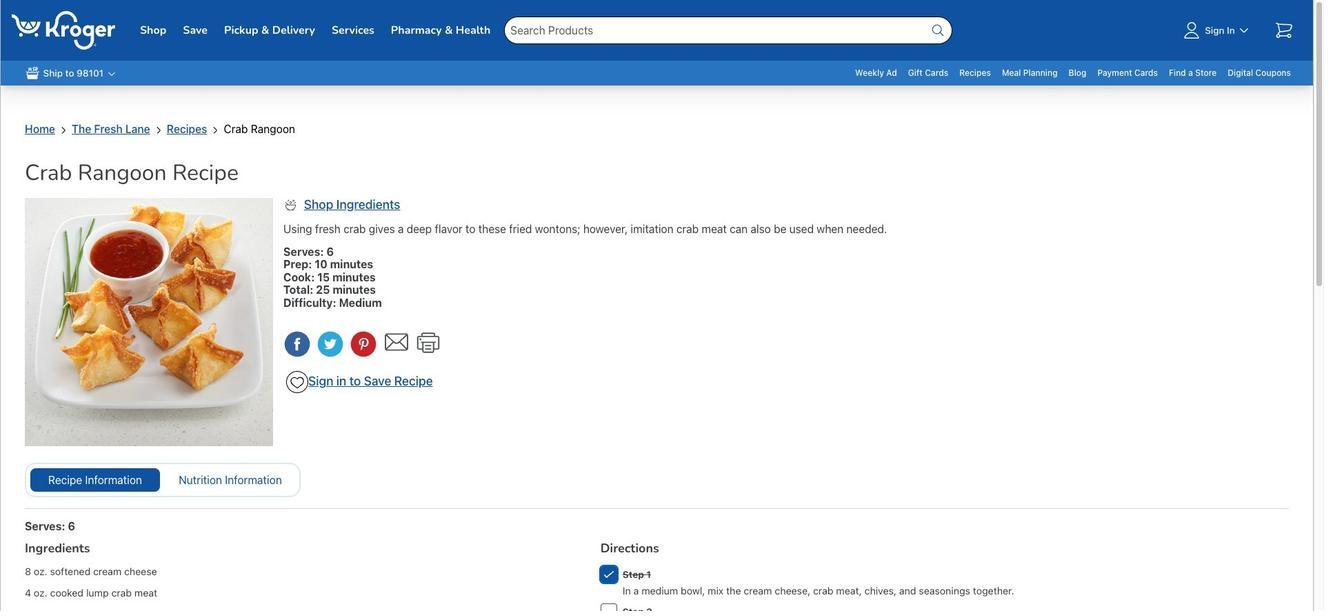 Task type: describe. For each thing, give the bounding box(es) containing it.
share via facebook image
[[284, 330, 311, 358]]

kroger logo image
[[12, 11, 115, 50]]

account menu image
[[1181, 19, 1203, 41]]

print recipe image
[[415, 329, 442, 357]]

share via email image
[[383, 328, 410, 356]]

share via pinterest image
[[350, 330, 377, 358]]

save crab rangoon recipe recipe to my favorites. image
[[289, 374, 306, 391]]



Task type: vqa. For each thing, say whether or not it's contained in the screenshot.
THE 'MY' within Services Boost Membership Grocery Delivery Deli/Bakery Ordering Digital Coupons Gift Card Mall Mobile App Receipt Survey Invitation Recipes My Lists Store Locator Weekly Ad Money Services
no



Task type: locate. For each thing, give the bounding box(es) containing it.
Search search field
[[504, 17, 953, 44]]

None checkbox
[[601, 566, 617, 583], [601, 604, 617, 611], [601, 566, 617, 583], [601, 604, 617, 611]]

tab list
[[25, 463, 301, 498]]

share via twitter image
[[317, 330, 344, 358]]

None search field
[[504, 0, 953, 61]]

search image
[[930, 22, 947, 39]]



